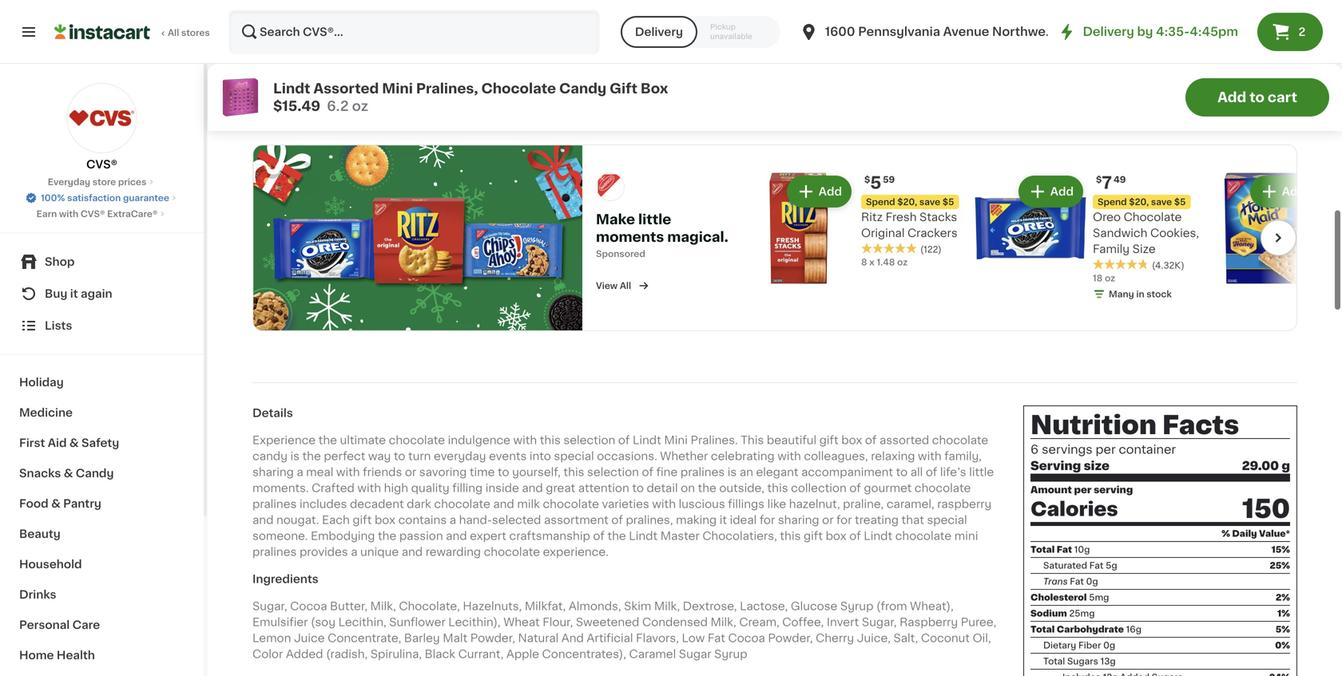 Task type: locate. For each thing, give the bounding box(es) containing it.
$ for $ 12 49
[[961, 23, 967, 31]]

$ for $ 15 99
[[1137, 23, 1143, 31]]

snacks
[[19, 468, 61, 479]]

& right aid at the bottom of page
[[69, 438, 79, 449]]

1 for from the left
[[760, 515, 775, 526]]

drinks link
[[10, 580, 194, 610]]

ferrero rocher fine hazelnut milk chocolate, chocolate candy gift box for 49
[[781, 59, 945, 102]]

milk up $15.49
[[252, 75, 275, 86]]

(soy
[[311, 617, 336, 628]]

0 vertical spatial is
[[290, 451, 300, 462]]

little inside experience the ultimate chocolate indulgence with this selection of lindt mini pralines. this beautiful gift box of assorted chocolate candy is the perfect way to turn everyday events into special occasions. whether celebrating with colleagues, relaxing with family, sharing a meal with friends or savoring time to yourself, this selection of fine pralines is an elegant accompaniment to all of life's little moments. crafted with high quality filling inside and great attention to detail on the outside, this collection of gourmet chocolate pralines includes decadent dark chocolate and milk chocolate varieties with luscious fillings like hazelnut, praline, caramel, raspberry and nougat. each gift box contains a hand-selected assortment of pralines, making it ideal for sharing or for treating that special someone. embodying the passion and expert craftsmanship of the lindt master  chocolatiers, this gift box of lindt chocolate mini pralines provides a unique and rewarding chocolate experience.
[[969, 467, 994, 478]]

$ inside $ 5 59
[[864, 175, 870, 184]]

0 horizontal spatial syrup
[[714, 649, 747, 660]]

1 horizontal spatial syrup
[[840, 601, 874, 612]]

per up calories
[[1074, 486, 1092, 495]]

pralines down someone.
[[252, 547, 297, 558]]

high
[[384, 483, 408, 494]]

2 vertical spatial box
[[826, 531, 847, 542]]

gift up lindt assorted mini pralines, chocolate candy gift box $15.49 6.2 oz
[[530, 59, 551, 70]]

0 vertical spatial mini
[[514, 43, 538, 54]]

gift down northwest
[[998, 75, 1019, 86]]

assorted
[[460, 43, 511, 54], [665, 59, 716, 70], [1204, 59, 1255, 70], [313, 82, 379, 95]]

0 vertical spatial pralines,
[[541, 43, 588, 54]]

0g
[[1086, 577, 1098, 586], [1103, 641, 1116, 650]]

add button for 5
[[788, 177, 850, 206]]

2 $5 from the left
[[1174, 198, 1186, 206]]

spend
[[866, 198, 895, 206], [1098, 198, 1127, 206]]

candy up add to cart
[[1232, 75, 1269, 86]]

1 horizontal spatial little
[[969, 467, 994, 478]]

cholesterol 5mg
[[1031, 593, 1109, 602]]

passion
[[399, 531, 443, 542]]

fat inside sugar, cocoa butter, milk, chocolate, hazelnuts, milkfat, almonds, skim milk, dextrose, lactose, glucose syrup (from wheat), emulsifier (soy lecithin, sunflower lecithin), wheat flour, sweetened condensed milk, cream, coffee, invert sugar, raspberry puree, lemon juice concentrate, barley malt powder, natural and artificial flavors, low fat cocoa powder, cherry juice, salt, coconut oil, color added (radish, spirulina, black currant, apple concentrates), caramel sugar syrup
[[708, 633, 725, 644]]

is down experience
[[290, 451, 300, 462]]

everyday
[[48, 178, 90, 187]]

selection up attention
[[587, 467, 639, 478]]

delivery inside button
[[635, 26, 683, 38]]

2 $20, from the left
[[1129, 198, 1149, 206]]

0 horizontal spatial fine
[[339, 59, 363, 70]]

assorted up lindt assorted mini pralines, chocolate candy gift box $15.49 6.2 oz
[[460, 43, 511, 54]]

1 powder, from the left
[[470, 633, 515, 644]]

0 vertical spatial gift
[[819, 435, 839, 446]]

99 inside $ 15 99
[[1163, 23, 1176, 31]]

100% satisfaction guarantee button
[[25, 189, 179, 205]]

view all
[[596, 282, 631, 290]]

box for 12
[[1022, 75, 1043, 86]]

fine down northwest
[[1044, 43, 1068, 54]]

1 vertical spatial box
[[375, 515, 395, 526]]

nougat.
[[276, 515, 319, 526]]

milkfat,
[[525, 601, 566, 612]]

1 horizontal spatial sugar,
[[862, 617, 897, 628]]

7 left 29
[[262, 22, 272, 39]]

15%
[[1272, 546, 1290, 554]]

quality
[[411, 483, 450, 494]]

18
[[790, 22, 810, 39], [1093, 274, 1103, 283]]

each
[[322, 515, 350, 526]]

18 for 18 oz
[[1093, 274, 1103, 283]]

chocolate up the 'assortment'
[[543, 499, 599, 510]]

3.4
[[429, 74, 443, 83]]

milk
[[517, 499, 540, 510]]

fine for 49
[[868, 59, 892, 70]]

with right earn
[[59, 210, 78, 219]]

buy it again link
[[10, 278, 194, 310]]

medicine
[[19, 407, 73, 419]]

save up cookies,
[[1151, 198, 1172, 206]]

sugar, cocoa butter, milk, chocolate, hazelnuts, milkfat, almonds, skim milk, dextrose, lactose, glucose syrup (from wheat), emulsifier (soy lecithin, sunflower lecithin), wheat flour, sweetened condensed milk, cream, coffee, invert sugar, raspberry puree, lemon juice concentrate, barley malt powder, natural and artificial flavors, low fat cocoa powder, cherry juice, salt, coconut oil, color added (radish, spirulina, black currant, apple concentrates), caramel sugar syrup
[[252, 601, 996, 660]]

lindt inside lindt assorted mini pralines, chocolate candy gift box $15.49 6.2 oz
[[273, 82, 310, 95]]

box inside lindt assorted mini pralines, chocolate candy gift box $15.49 6.2 oz
[[641, 82, 668, 95]]

2 vertical spatial total
[[1043, 657, 1065, 666]]

many in stock
[[1109, 290, 1172, 299]]

1 horizontal spatial fine
[[868, 59, 892, 70]]

spirulina,
[[370, 649, 422, 660]]

1 horizontal spatial pralines,
[[541, 43, 588, 54]]

0 horizontal spatial $20,
[[897, 198, 917, 206]]

container
[[1119, 444, 1176, 456]]

1 save from the left
[[920, 198, 941, 206]]

assorted
[[880, 435, 929, 446]]

4.7
[[605, 89, 618, 98]]

cvs®
[[86, 159, 117, 170], [81, 210, 105, 219]]

chocolate, down northwest
[[983, 59, 1044, 70]]

make little moments magical. spo nsored
[[596, 213, 729, 258]]

fine down 50%
[[339, 59, 363, 70]]

cocoa up (soy
[[290, 601, 327, 612]]

spend $20, save $5 for 7
[[1098, 198, 1186, 206]]

fat for trans
[[1070, 577, 1084, 586]]

selection up occasions.
[[564, 435, 615, 446]]

turn
[[408, 451, 431, 462]]

all
[[168, 28, 179, 37], [620, 282, 631, 290]]

49 inside the $ 7 49
[[1114, 175, 1126, 184]]

cvs® down satisfaction
[[81, 210, 105, 219]]

pralines, left godiva
[[541, 43, 588, 54]]

details
[[252, 408, 293, 419]]

5 left the '59'
[[870, 174, 881, 191]]

a down embodying
[[351, 547, 358, 558]]

holiday
[[19, 377, 64, 388]]

or
[[405, 467, 416, 478], [822, 515, 834, 526]]

fat left 5g
[[1090, 561, 1104, 570]]

$20, up "fresh"
[[897, 198, 917, 206]]

2 spend $20, save $5 from the left
[[1098, 198, 1186, 206]]

pralines, inside lindt assorted mini pralines, chocolate candy gift box 3.4 oz
[[541, 43, 588, 54]]

candy inside lindt assorted mini pralines, chocolate candy gift box $15.49 6.2 oz
[[559, 82, 607, 95]]

% daily value*
[[1222, 530, 1290, 538]]

add to cart
[[1218, 91, 1297, 104]]

1.48
[[877, 258, 895, 267]]

0 horizontal spatial 5
[[870, 174, 881, 191]]

hazelnut down delivery by 4:35-4:45pm link
[[1071, 43, 1121, 54]]

0 vertical spatial a
[[297, 467, 303, 478]]

1 horizontal spatial powder,
[[768, 633, 813, 644]]

0 horizontal spatial buy
[[45, 288, 67, 300]]

lecithin,
[[338, 617, 386, 628]]

elegant
[[756, 467, 799, 478]]

0 vertical spatial &
[[69, 438, 79, 449]]

0 horizontal spatial spend
[[866, 198, 895, 206]]

ferrero for buy 1, get 1 for 50%
[[252, 59, 293, 70]]

7 for ferrero
[[262, 22, 272, 39]]

1 horizontal spatial all
[[620, 282, 631, 290]]

2 horizontal spatial fine
[[1044, 43, 1068, 54]]

0 horizontal spatial save
[[920, 198, 941, 206]]

mini up whether
[[664, 435, 688, 446]]

0 vertical spatial sharing
[[252, 467, 294, 478]]

a left hand- in the bottom of the page
[[450, 515, 456, 526]]

hazelnut for 12
[[1071, 43, 1121, 54]]

caramel,
[[887, 499, 935, 510]]

chocolate down that
[[895, 531, 952, 542]]

hazelnut for buy 1, get 1 for 50%
[[366, 59, 416, 70]]

18 left '1600'
[[790, 22, 810, 39]]

hazelnut down search "field"
[[366, 59, 416, 70]]

0 horizontal spatial 0g
[[1086, 577, 1098, 586]]

1 vertical spatial gift
[[353, 515, 372, 526]]

15
[[1143, 22, 1162, 39]]

$ inside the $ 7 49
[[1096, 175, 1102, 184]]

0 vertical spatial 7
[[262, 22, 272, 39]]

& inside food & pantry link
[[51, 499, 61, 510]]

gift
[[530, 59, 551, 70], [998, 75, 1019, 86], [610, 82, 638, 95], [292, 91, 314, 102], [821, 91, 843, 102]]

instacart logo image
[[54, 22, 150, 42]]

nabisco holiday image
[[253, 146, 582, 331]]

1 horizontal spatial milk
[[781, 75, 804, 86]]

milk for 12
[[958, 59, 980, 70]]

mini inside lindt assorted mini pralines, chocolate candy gift box $15.49 6.2 oz
[[382, 82, 413, 95]]

1 horizontal spatial save
[[1151, 198, 1172, 206]]

that
[[902, 515, 924, 526]]

milk, up lecithin, on the bottom left of page
[[370, 601, 396, 612]]

calories
[[1031, 500, 1118, 519]]

$ for $ 7 49
[[1096, 175, 1102, 184]]

1 vertical spatial mini
[[382, 82, 413, 95]]

milk down 18 49
[[781, 75, 804, 86]]

fresh
[[886, 212, 917, 223]]

0 horizontal spatial for
[[760, 515, 775, 526]]

1 vertical spatial 18
[[1093, 274, 1103, 283]]

oz inside lindt assorted mini pralines, chocolate candy gift box $15.49 6.2 oz
[[352, 99, 368, 113]]

$20, for 5
[[897, 198, 917, 206]]

1 $5 from the left
[[943, 198, 954, 206]]

chocolate inside lindt lindor assorted 5 flavor chocolate candy truffles
[[1171, 75, 1229, 86]]

amount
[[1031, 486, 1072, 495]]

1 vertical spatial little
[[969, 467, 994, 478]]

chocolate, inside sugar, cocoa butter, milk, chocolate, hazelnuts, milkfat, almonds, skim milk, dextrose, lactose, glucose syrup (from wheat), emulsifier (soy lecithin, sunflower lecithin), wheat flour, sweetened condensed milk, cream, coffee, invert sugar, raspberry puree, lemon juice concentrate, barley malt powder, natural and artificial flavors, low fat cocoa powder, cherry juice, salt, coconut oil, color added (radish, spirulina, black currant, apple concentrates), caramel sugar syrup
[[399, 601, 460, 612]]

ferrero for 12
[[958, 43, 998, 54]]

friends
[[363, 467, 402, 478]]

lindt up 3.4
[[429, 43, 457, 54]]

extracare®
[[107, 210, 158, 219]]

1 horizontal spatial $5
[[1174, 198, 1186, 206]]

all
[[911, 467, 923, 478]]

1 vertical spatial a
[[450, 515, 456, 526]]

spend for 7
[[1098, 198, 1127, 206]]

1 vertical spatial sugar,
[[862, 617, 897, 628]]

delivery by 4:35-4:45pm
[[1083, 26, 1238, 38]]

gift
[[819, 435, 839, 446], [353, 515, 372, 526], [804, 531, 823, 542]]

7 inside the "item carousel" region
[[262, 22, 272, 39]]

$ inside $ 15 99
[[1137, 23, 1143, 31]]

0 vertical spatial 18
[[790, 22, 810, 39]]

1 horizontal spatial 18
[[1093, 274, 1103, 283]]

99 inside 10 99
[[635, 23, 647, 31]]

0 horizontal spatial 99
[[635, 23, 647, 31]]

box for buy 1, get 1 for 50%
[[317, 91, 338, 102]]

lindt down the 'pralines,'
[[629, 531, 658, 542]]

chocolate up family,
[[932, 435, 988, 446]]

candy inside lindt assorted mini pralines, chocolate candy gift box 3.4 oz
[[490, 59, 527, 70]]

milk for 49
[[781, 75, 804, 86]]

1 horizontal spatial delivery
[[1083, 26, 1134, 38]]

2 99 from the left
[[1163, 23, 1176, 31]]

godiva
[[605, 43, 651, 54]]

to left cart
[[1250, 91, 1265, 104]]

$ inside the $ 7 29
[[256, 23, 262, 31]]

1 vertical spatial it
[[720, 515, 727, 526]]

of up occasions.
[[618, 435, 630, 446]]

$ inside $ 12 49
[[961, 23, 967, 31]]

49 inside $ 12 49
[[987, 23, 999, 31]]

spend $20, save $5 up "oreo chocolate sandwich cookies, family size"
[[1098, 198, 1186, 206]]

pralines, inside lindt assorted mini pralines, chocolate candy gift box $15.49 6.2 oz
[[416, 82, 478, 95]]

2 powder, from the left
[[768, 633, 813, 644]]

assorted inside lindt assorted mini pralines, chocolate candy gift box 3.4 oz
[[460, 43, 511, 54]]

candy inside the snacks & candy link
[[76, 468, 114, 479]]

add for 5 add "button"
[[819, 186, 842, 197]]

99 right 15
[[1163, 23, 1176, 31]]

save for 5
[[920, 198, 941, 206]]

49 for 7
[[1114, 175, 1126, 184]]

milk, down dextrose,
[[711, 617, 736, 628]]

0 vertical spatial little
[[638, 213, 671, 226]]

oz up many at the right top of page
[[1105, 274, 1115, 283]]

with up into
[[513, 435, 537, 446]]

ferrero rocher fine hazelnut milk chocolate, chocolate candy gift box for 12
[[958, 43, 1121, 86]]

rocher down for
[[296, 59, 336, 70]]

0g for dietary fiber 0g
[[1103, 641, 1116, 650]]

1 horizontal spatial 0g
[[1103, 641, 1116, 650]]

gift for buy 1, get 1 for 50%
[[292, 91, 314, 102]]

special right into
[[554, 451, 594, 462]]

2 vertical spatial &
[[51, 499, 61, 510]]

0 horizontal spatial cocoa
[[290, 601, 327, 612]]

add for add "button" for 7
[[1050, 186, 1074, 197]]

1 horizontal spatial buy
[[257, 45, 275, 54]]

hand-
[[459, 515, 492, 526]]

of
[[618, 435, 630, 446], [865, 435, 877, 446], [642, 467, 654, 478], [926, 467, 937, 478], [850, 483, 861, 494], [612, 515, 623, 526], [593, 531, 605, 542], [849, 531, 861, 542]]

add
[[1218, 91, 1247, 104], [819, 186, 842, 197], [1050, 186, 1074, 197], [1282, 186, 1305, 197]]

selection
[[564, 435, 615, 446], [587, 467, 639, 478]]

$5 up stacks
[[943, 198, 954, 206]]

candy down creations, at the left of page
[[559, 82, 607, 95]]

ferrero rocher fine hazelnut milk chocolate, chocolate candy gift box down 50%
[[252, 59, 416, 102]]

cvs® logo image
[[67, 83, 137, 153]]

0 vertical spatial 0g
[[1086, 577, 1098, 586]]

add for 1st add "button" from right
[[1282, 186, 1305, 197]]

1 vertical spatial 0g
[[1103, 641, 1116, 650]]

lindt down treating
[[864, 531, 893, 542]]

family,
[[945, 451, 982, 462]]

0 vertical spatial it
[[70, 288, 78, 300]]

1 horizontal spatial ferrero rocher fine hazelnut milk chocolate, chocolate candy gift box
[[781, 59, 945, 102]]

None search field
[[228, 10, 600, 54]]

0 vertical spatial 5
[[1258, 59, 1265, 70]]

99
[[635, 23, 647, 31], [1163, 23, 1176, 31]]

18 down family at the right of page
[[1093, 274, 1103, 283]]

fine down pennsylvania
[[868, 59, 892, 70]]

buy inside the "item carousel" region
[[257, 45, 275, 54]]

godiva chocolate creations, assorted
[[605, 43, 716, 70]]

cholesterol
[[1031, 593, 1087, 602]]

guarantee
[[123, 194, 169, 203]]

0 horizontal spatial milk
[[252, 75, 275, 86]]

gift down hazelnut, on the bottom right
[[804, 531, 823, 542]]

cocoa down cream,
[[728, 633, 765, 644]]

2 for from the left
[[837, 515, 852, 526]]

candy inside lindt lindor assorted 5 flavor chocolate candy truffles
[[1232, 75, 1269, 86]]

& inside the snacks & candy link
[[64, 468, 73, 479]]

box for 49
[[845, 91, 867, 102]]

to inside button
[[1250, 91, 1265, 104]]

gift down decadent
[[353, 515, 372, 526]]

1 spend $20, save $5 from the left
[[866, 198, 954, 206]]

0 horizontal spatial 49
[[811, 23, 823, 31]]

spend $20, save $5
[[866, 198, 954, 206], [1098, 198, 1186, 206]]

mini inside experience the ultimate chocolate indulgence with this selection of lindt mini pralines. this beautiful gift box of assorted chocolate candy is the perfect way to turn everyday events into special occasions. whether celebrating with colleagues, relaxing with family, sharing a meal with friends or savoring time to yourself, this selection of fine pralines is an elegant accompaniment to all of life's little moments. crafted with high quality filling inside and great attention to detail on the outside, this collection of gourmet chocolate pralines includes decadent dark chocolate and milk chocolate varieties with luscious fillings like hazelnut, praline, caramel, raspberry and nougat. each gift box contains a hand-selected assortment of pralines, making it ideal for sharing or for treating that special someone. embodying the passion and expert craftsmanship of the lindt master  chocolatiers, this gift box of lindt chocolate mini pralines provides a unique and rewarding chocolate experience.
[[664, 435, 688, 446]]

chocolate, for buy 1, get 1 for 50%
[[278, 75, 339, 86]]

0 horizontal spatial $5
[[943, 198, 954, 206]]

2 horizontal spatial ferrero
[[958, 43, 998, 54]]

beautiful
[[767, 435, 817, 446]]

0 horizontal spatial powder,
[[470, 633, 515, 644]]

18 inside the "item carousel" region
[[790, 22, 810, 39]]

total down dietary
[[1043, 657, 1065, 666]]

per inside nutrition facts 6 servings per container
[[1096, 444, 1116, 456]]

gift for 49
[[821, 91, 843, 102]]

lindt inside lindt lindor assorted 5 flavor chocolate candy truffles
[[1134, 59, 1163, 70]]

0 vertical spatial or
[[405, 467, 416, 478]]

0 horizontal spatial is
[[290, 451, 300, 462]]

delivery by 4:35-4:45pm link
[[1057, 22, 1238, 42]]

candy
[[490, 59, 527, 70], [958, 75, 995, 86], [1232, 75, 1269, 86], [559, 82, 607, 95], [252, 91, 290, 102], [781, 91, 818, 102], [76, 468, 114, 479]]

with up "all" at the right of page
[[918, 451, 942, 462]]

for down like
[[760, 515, 775, 526]]

100%
[[41, 194, 65, 203]]

1 horizontal spatial 7
[[1102, 174, 1112, 191]]

& right food
[[51, 499, 61, 510]]

1 vertical spatial or
[[822, 515, 834, 526]]

or down turn
[[405, 467, 416, 478]]

chocolate, up sunflower on the bottom of page
[[399, 601, 460, 612]]

5
[[1258, 59, 1265, 70], [870, 174, 881, 191]]

2 horizontal spatial hazelnut
[[1071, 43, 1121, 54]]

pralines, for oz
[[541, 43, 588, 54]]

1 vertical spatial sharing
[[778, 515, 819, 526]]

0 vertical spatial per
[[1096, 444, 1116, 456]]

nabisco image
[[596, 172, 625, 201]]

0 vertical spatial total
[[1031, 546, 1055, 554]]

assorted down 4:45pm
[[1204, 59, 1255, 70]]

0 horizontal spatial 18
[[790, 22, 810, 39]]

box inside lindt assorted mini pralines, chocolate candy gift box 3.4 oz
[[554, 59, 575, 70]]

is left the an
[[728, 467, 737, 478]]

ferrero down 1,
[[252, 59, 293, 70]]

saturated
[[1043, 561, 1087, 570]]

raspberry
[[937, 499, 992, 510]]

chocolate down the expert
[[484, 547, 540, 558]]

1 spend from the left
[[866, 198, 895, 206]]

assorted inside lindt assorted mini pralines, chocolate candy gift box $15.49 6.2 oz
[[313, 82, 379, 95]]

2 horizontal spatial a
[[450, 515, 456, 526]]

sugar, up emulsifier
[[252, 601, 287, 612]]

total up saturated
[[1031, 546, 1055, 554]]

0 horizontal spatial rocher
[[296, 59, 336, 70]]

sharing
[[252, 467, 294, 478], [778, 515, 819, 526]]

malt
[[443, 633, 468, 644]]

powder, up currant, on the left of page
[[470, 633, 515, 644]]

add inside button
[[1218, 91, 1247, 104]]

0 horizontal spatial pralines,
[[416, 82, 478, 95]]

0 horizontal spatial 7
[[262, 22, 272, 39]]

savoring
[[419, 467, 467, 478]]

0 vertical spatial box
[[842, 435, 862, 446]]

1 $20, from the left
[[897, 198, 917, 206]]

1 horizontal spatial spend $20, save $5
[[1098, 198, 1186, 206]]

1 add button from the left
[[788, 177, 850, 206]]

49 inside 18 49
[[811, 23, 823, 31]]

0 vertical spatial special
[[554, 451, 594, 462]]

milk down avenue at right
[[958, 59, 980, 70]]

1 99 from the left
[[635, 23, 647, 31]]

0 horizontal spatial milk,
[[370, 601, 396, 612]]

fine for buy 1, get 1 for 50%
[[339, 59, 363, 70]]

1 vertical spatial 7
[[1102, 174, 1112, 191]]

2 add button from the left
[[1020, 177, 1082, 206]]

to up 'varieties'
[[632, 483, 644, 494]]

filling
[[452, 483, 483, 494]]

all stores
[[168, 28, 210, 37]]

save
[[920, 198, 941, 206], [1151, 198, 1172, 206]]

mini left 3.4
[[382, 82, 413, 95]]

gift inside lindt assorted mini pralines, chocolate candy gift box 3.4 oz
[[530, 59, 551, 70]]

50%
[[327, 45, 347, 54]]

for down praline,
[[837, 515, 852, 526]]

7
[[262, 22, 272, 39], [1102, 174, 1112, 191]]

all right view
[[620, 282, 631, 290]]

0 horizontal spatial mini
[[382, 82, 413, 95]]

spend $20, save $5 up "fresh"
[[866, 198, 954, 206]]

moments
[[596, 230, 664, 244]]

juice
[[294, 633, 325, 644]]

1 horizontal spatial mini
[[514, 43, 538, 54]]

1 vertical spatial cvs®
[[81, 210, 105, 219]]

per
[[1096, 444, 1116, 456], [1074, 486, 1092, 495]]

with
[[59, 210, 78, 219], [513, 435, 537, 446], [778, 451, 801, 462], [918, 451, 942, 462], [336, 467, 360, 478], [357, 483, 381, 494], [652, 499, 676, 510]]

& right snacks
[[64, 468, 73, 479]]

rocher for 49
[[825, 59, 865, 70]]

mini inside lindt assorted mini pralines, chocolate candy gift box 3.4 oz
[[514, 43, 538, 54]]

in
[[1136, 290, 1145, 299]]

4:35-
[[1156, 26, 1190, 38]]

little
[[638, 213, 671, 226], [969, 467, 994, 478]]

candy down 18 49
[[781, 91, 818, 102]]

0 horizontal spatial delivery
[[635, 26, 683, 38]]

sharing down candy
[[252, 467, 294, 478]]

1 vertical spatial total
[[1031, 625, 1055, 634]]

1 vertical spatial &
[[64, 468, 73, 479]]

0 horizontal spatial spend $20, save $5
[[866, 198, 954, 206]]

box down hazelnut, on the bottom right
[[826, 531, 847, 542]]

rocher for 12
[[1001, 43, 1042, 54]]

2 spend from the left
[[1098, 198, 1127, 206]]

1 vertical spatial pralines,
[[416, 82, 478, 95]]

candy up lindt assorted mini pralines, chocolate candy gift box $15.49 6.2 oz
[[490, 59, 527, 70]]

rocher for buy 1, get 1 for 50%
[[296, 59, 336, 70]]

0 horizontal spatial or
[[405, 467, 416, 478]]

0 vertical spatial cocoa
[[290, 601, 327, 612]]

ideal
[[730, 515, 757, 526]]

box
[[554, 59, 575, 70], [1022, 75, 1043, 86], [641, 82, 668, 95], [317, 91, 338, 102], [845, 91, 867, 102]]

1 vertical spatial syrup
[[714, 649, 747, 660]]

emulsifier
[[252, 617, 308, 628]]

2 save from the left
[[1151, 198, 1172, 206]]

little up the moments
[[638, 213, 671, 226]]

1 horizontal spatial rocher
[[825, 59, 865, 70]]

2 horizontal spatial mini
[[664, 435, 688, 446]]

lactose,
[[740, 601, 788, 612]]



Task type: describe. For each thing, give the bounding box(es) containing it.
avenue
[[943, 26, 989, 38]]

chocolate inside "oreo chocolate sandwich cookies, family size"
[[1124, 212, 1182, 223]]

original
[[861, 228, 905, 239]]

satisfaction
[[67, 194, 121, 203]]

rewarding
[[426, 547, 481, 558]]

of down accompaniment
[[850, 483, 861, 494]]

cherry
[[816, 633, 854, 644]]

it inside experience the ultimate chocolate indulgence with this selection of lindt mini pralines. this beautiful gift box of assorted chocolate candy is the perfect way to turn everyday events into special occasions. whether celebrating with colleagues, relaxing with family, sharing a meal with friends or savoring time to yourself, this selection of fine pralines is an elegant accompaniment to all of life's little moments. crafted with high quality filling inside and great attention to detail on the outside, this collection of gourmet chocolate pralines includes decadent dark chocolate and milk chocolate varieties with luscious fillings like hazelnut, praline, caramel, raspberry and nougat. each gift box contains a hand-selected assortment of pralines, making it ideal for sharing or for treating that special someone. embodying the passion and expert craftsmanship of the lindt master  chocolatiers, this gift box of lindt chocolate mini pralines provides a unique and rewarding chocolate experience.
[[720, 515, 727, 526]]

the up perfect
[[319, 435, 337, 446]]

all stores link
[[54, 10, 211, 54]]

mini
[[955, 531, 978, 542]]

total for saturated fat 5g
[[1031, 546, 1055, 554]]

6.2
[[327, 99, 349, 113]]

trans
[[1043, 577, 1068, 586]]

(36)
[[664, 76, 683, 85]]

spo
[[596, 250, 614, 258]]

accompaniment
[[801, 467, 893, 478]]

pralines, for 6.2
[[416, 82, 478, 95]]

candy down avenue at right
[[958, 75, 995, 86]]

2 vertical spatial pralines
[[252, 547, 297, 558]]

hazelnut,
[[789, 499, 840, 510]]

$ 7 29
[[256, 22, 285, 39]]

service type group
[[621, 16, 780, 48]]

this down like
[[780, 531, 801, 542]]

saturated fat 5g
[[1043, 561, 1117, 570]]

1 horizontal spatial milk,
[[654, 601, 680, 612]]

carbohydrate
[[1057, 625, 1124, 634]]

celebrating
[[711, 451, 775, 462]]

this
[[741, 435, 764, 446]]

barley
[[404, 633, 440, 644]]

8
[[861, 258, 867, 267]]

fine
[[656, 467, 678, 478]]

colleagues,
[[804, 451, 868, 462]]

1 vertical spatial pralines
[[252, 499, 297, 510]]

truffles
[[1134, 91, 1176, 102]]

1 horizontal spatial sharing
[[778, 515, 819, 526]]

fine for 12
[[1044, 43, 1068, 54]]

oreo chocolate sandwich cookies, family size
[[1093, 212, 1199, 255]]

total carbohydrate 16g
[[1031, 625, 1142, 634]]

buy for buy it again
[[45, 288, 67, 300]]

fat for saturated
[[1090, 561, 1104, 570]]

chocolate, for 49
[[807, 75, 868, 86]]

150
[[1243, 497, 1290, 522]]

currant,
[[458, 649, 504, 660]]

with down perfect
[[336, 467, 360, 478]]

spend $20, save $5 for 5
[[866, 198, 954, 206]]

candy down 1,
[[252, 91, 290, 102]]

the down 'varieties'
[[608, 531, 626, 542]]

make
[[596, 213, 635, 226]]

18 for 18 49
[[790, 22, 810, 39]]

fat for total
[[1057, 546, 1072, 554]]

add link
[[1206, 172, 1342, 284]]

and down passion
[[402, 547, 423, 558]]

lindt inside lindt assorted mini pralines, chocolate candy gift box 3.4 oz
[[429, 43, 457, 54]]

of up relaxing
[[865, 435, 877, 446]]

1,
[[277, 45, 283, 54]]

flavor
[[1134, 75, 1168, 86]]

ferrero rocher fine hazelnut milk chocolate, chocolate candy gift box for buy 1, get 1 for 50%
[[252, 59, 416, 102]]

and up someone.
[[252, 515, 274, 526]]

experience the ultimate chocolate indulgence with this selection of lindt mini pralines. this beautiful gift box of assorted chocolate candy is the perfect way to turn everyday events into special occasions. whether celebrating with colleagues, relaxing with family, sharing a meal with friends or savoring time to yourself, this selection of fine pralines is an elegant accompaniment to all of life's little moments. crafted with high quality filling inside and great attention to detail on the outside, this collection of gourmet chocolate pralines includes decadent dark chocolate and milk chocolate varieties with luscious fillings like hazelnut, praline, caramel, raspberry and nougat. each gift box contains a hand-selected assortment of pralines, making it ideal for sharing or for treating that special someone. embodying the passion and expert craftsmanship of the lindt master  chocolatiers, this gift box of lindt chocolate mini pralines provides a unique and rewarding chocolate experience.
[[252, 435, 994, 558]]

lists link
[[10, 310, 194, 342]]

49 for 12
[[987, 23, 999, 31]]

selected
[[492, 515, 541, 526]]

crafted
[[312, 483, 355, 494]]

stacks
[[920, 212, 957, 223]]

the up unique
[[378, 531, 396, 542]]

5 inside lindt lindor assorted 5 flavor chocolate candy truffles
[[1258, 59, 1265, 70]]

household
[[19, 559, 82, 570]]

way
[[368, 451, 391, 462]]

praline,
[[843, 499, 884, 510]]

chocolate down filling on the bottom left
[[434, 499, 490, 510]]

delivery for delivery by 4:35-4:45pm
[[1083, 26, 1134, 38]]

chocolate inside lindt assorted mini pralines, chocolate candy gift box 3.4 oz
[[429, 59, 487, 70]]

shop link
[[10, 246, 194, 278]]

$5 for 7
[[1174, 198, 1186, 206]]

hazelnut for 49
[[895, 59, 945, 70]]

milk for buy 1, get 1 for 50%
[[252, 75, 275, 86]]

& for candy
[[64, 468, 73, 479]]

nutrition facts 6 servings per container
[[1031, 413, 1239, 456]]

health
[[57, 650, 95, 662]]

snacks & candy
[[19, 468, 114, 479]]

to left "all" at the right of page
[[896, 467, 908, 478]]

value*
[[1259, 530, 1290, 538]]

this up into
[[540, 435, 561, 446]]

of left fine
[[642, 467, 654, 478]]

and up rewarding
[[446, 531, 467, 542]]

0 horizontal spatial sugar,
[[252, 601, 287, 612]]

oreo
[[1093, 212, 1121, 223]]

pralines.
[[691, 435, 738, 446]]

2 horizontal spatial milk,
[[711, 617, 736, 628]]

and down inside
[[493, 499, 514, 510]]

10g
[[1074, 546, 1090, 554]]

of down treating
[[849, 531, 861, 542]]

pantry
[[63, 499, 101, 510]]

oz right 1.48
[[897, 258, 908, 267]]

assorted inside godiva chocolate creations, assorted
[[665, 59, 716, 70]]

safety
[[81, 438, 119, 449]]

all inside all stores link
[[168, 28, 179, 37]]

5g
[[1106, 561, 1117, 570]]

size
[[1084, 461, 1110, 472]]

the up luscious
[[698, 483, 717, 494]]

with down beautiful
[[778, 451, 801, 462]]

2 vertical spatial a
[[351, 547, 358, 558]]

$ for $ 7 29
[[256, 23, 262, 31]]

1 horizontal spatial is
[[728, 467, 737, 478]]

buy for buy 1, get 1 for 50%
[[257, 45, 275, 54]]

with up decadent
[[357, 483, 381, 494]]

$ for $ 5 59
[[864, 175, 870, 184]]

caramel
[[629, 649, 676, 660]]

someone.
[[252, 531, 308, 542]]

0 horizontal spatial sharing
[[252, 467, 294, 478]]

the up meal
[[302, 451, 321, 462]]

of right "all" at the right of page
[[926, 467, 937, 478]]

chocolate down life's
[[915, 483, 971, 494]]

low
[[682, 633, 705, 644]]

cart
[[1268, 91, 1297, 104]]

with down detail
[[652, 499, 676, 510]]

lecithin),
[[448, 617, 501, 628]]

delivery for delivery
[[635, 26, 683, 38]]

2 vertical spatial gift
[[804, 531, 823, 542]]

little inside make little moments magical. spo nsored
[[638, 213, 671, 226]]

black
[[425, 649, 455, 660]]

& inside "first aid & safety" "link"
[[69, 438, 79, 449]]

this up great
[[564, 467, 584, 478]]

into
[[530, 451, 551, 462]]

sugar
[[679, 649, 711, 660]]

almonds,
[[569, 601, 621, 612]]

buy 1, get 1 for 50%
[[257, 45, 347, 54]]

treating
[[855, 515, 899, 526]]

varieties
[[602, 499, 649, 510]]

ferrero for 49
[[781, 59, 822, 70]]

personal
[[19, 620, 70, 631]]

assorted inside lindt lindor assorted 5 flavor chocolate candy truffles
[[1204, 59, 1255, 70]]

mini for 6.2
[[382, 82, 413, 95]]

chocolate inside godiva chocolate creations, assorted
[[654, 43, 713, 54]]

& for pantry
[[51, 499, 61, 510]]

making
[[676, 515, 717, 526]]

to right way at left bottom
[[394, 451, 405, 462]]

flour,
[[543, 617, 573, 628]]

spend for 5
[[866, 198, 895, 206]]

1 vertical spatial cocoa
[[728, 633, 765, 644]]

sodium 25mg
[[1031, 609, 1095, 618]]

and up milk
[[522, 483, 543, 494]]

1 vertical spatial selection
[[587, 467, 639, 478]]

1 vertical spatial per
[[1074, 486, 1092, 495]]

indulgence
[[448, 435, 511, 446]]

of down 'varieties'
[[612, 515, 623, 526]]

item carousel region
[[252, 0, 1320, 138]]

gift inside lindt assorted mini pralines, chocolate candy gift box $15.49 6.2 oz
[[610, 82, 638, 95]]

0g for trans fat 0g
[[1086, 577, 1098, 586]]

0 horizontal spatial it
[[70, 288, 78, 300]]

this down elegant
[[767, 483, 788, 494]]

chocolate, for 12
[[983, 59, 1044, 70]]

save for 7
[[1151, 198, 1172, 206]]

buy it again
[[45, 288, 112, 300]]

amount per serving
[[1031, 486, 1133, 495]]

add button for 7
[[1020, 177, 1082, 206]]

0 vertical spatial selection
[[564, 435, 615, 446]]

juice,
[[857, 633, 891, 644]]

chocolate inside lindt assorted mini pralines, chocolate candy gift box $15.49 6.2 oz
[[481, 82, 556, 95]]

7 for oreo
[[1102, 174, 1112, 191]]

to up inside
[[498, 467, 509, 478]]

concentrates),
[[542, 649, 626, 660]]

experience
[[252, 435, 316, 446]]

cookies,
[[1150, 228, 1199, 239]]

of down the 'assortment'
[[593, 531, 605, 542]]

0 vertical spatial cvs®
[[86, 159, 117, 170]]

time
[[470, 467, 495, 478]]

lindt up occasions.
[[633, 435, 661, 446]]

collection
[[791, 483, 847, 494]]

daily
[[1232, 530, 1257, 538]]

snacks & candy link
[[10, 459, 194, 489]]

oz right 4.7
[[621, 89, 631, 98]]

sandwich
[[1093, 228, 1148, 239]]

1 vertical spatial 5
[[870, 174, 881, 191]]

0 horizontal spatial a
[[297, 467, 303, 478]]

glucose
[[791, 601, 838, 612]]

$5 for 5
[[943, 198, 954, 206]]

0 vertical spatial pralines
[[681, 467, 725, 478]]

gift for 12
[[998, 75, 1019, 86]]

household link
[[10, 550, 194, 580]]

$20, for 7
[[1129, 198, 1149, 206]]

by
[[1137, 26, 1153, 38]]

an
[[740, 467, 753, 478]]

2%
[[1276, 593, 1290, 602]]

4.7 oz
[[605, 89, 631, 98]]

total for dietary fiber 0g
[[1031, 625, 1055, 634]]

first aid & safety
[[19, 438, 119, 449]]

mini for oz
[[514, 43, 538, 54]]

x
[[869, 258, 875, 267]]

relaxing
[[871, 451, 915, 462]]

chocolate up turn
[[389, 435, 445, 446]]

lindor
[[1165, 59, 1201, 70]]

sugars
[[1067, 657, 1098, 666]]

3 add button from the left
[[1252, 177, 1313, 206]]

oz inside lindt assorted mini pralines, chocolate candy gift box 3.4 oz
[[445, 74, 456, 83]]

color
[[252, 649, 283, 660]]

Search field
[[230, 11, 598, 53]]

1 vertical spatial special
[[927, 515, 967, 526]]



Task type: vqa. For each thing, say whether or not it's contained in the screenshot.
the Chocolate, associated with 49
yes



